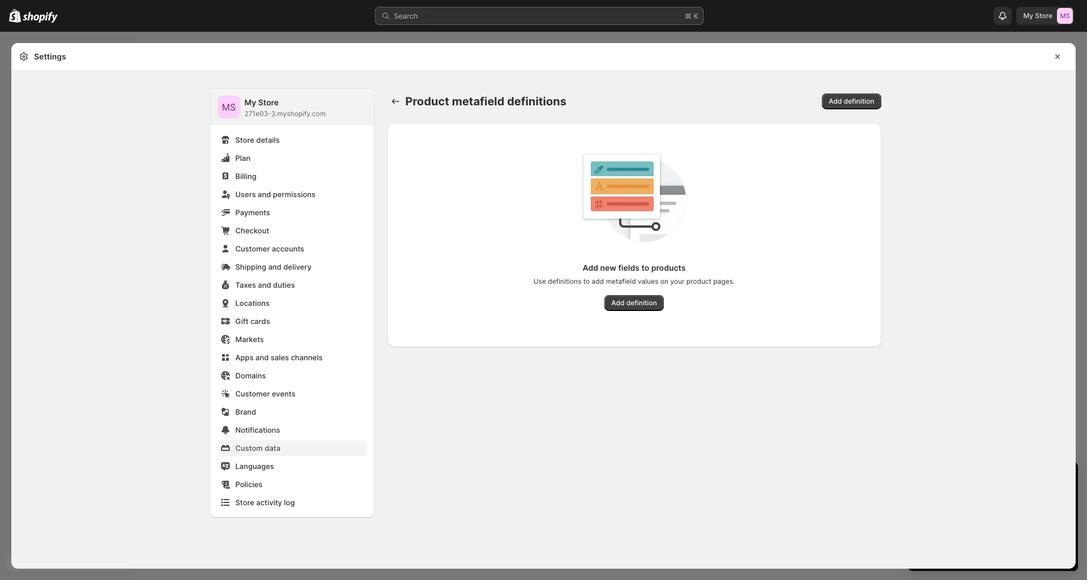 Task type: describe. For each thing, give the bounding box(es) containing it.
values
[[638, 277, 659, 286]]

1 horizontal spatial add
[[611, 299, 625, 307]]

and for sales
[[256, 353, 269, 362]]

shipping
[[235, 262, 266, 271]]

settings dialog
[[11, 43, 1076, 569]]

on
[[660, 277, 668, 286]]

apps and sales channels
[[235, 353, 323, 362]]

languages
[[235, 462, 274, 471]]

custom
[[235, 444, 263, 453]]

and for delivery
[[268, 262, 281, 271]]

channels
[[291, 353, 323, 362]]

add
[[592, 277, 604, 286]]

customer events link
[[217, 386, 367, 402]]

0 horizontal spatial metafield
[[452, 95, 504, 108]]

use
[[534, 277, 546, 286]]

my for my store
[[1023, 11, 1033, 20]]

duties
[[273, 280, 295, 289]]

product metafield definitions
[[405, 95, 567, 108]]

shopify image
[[23, 12, 58, 23]]

billing
[[235, 172, 256, 181]]

domains link
[[217, 368, 367, 384]]

brand
[[235, 407, 256, 416]]

definitions inside add new fields to products use definitions to add metafield values on your product pages.
[[548, 277, 581, 286]]

gift cards link
[[217, 313, 367, 329]]

definition for 'add definition' link to the top
[[844, 97, 874, 105]]

store left my store image
[[1035, 11, 1053, 20]]

plan link
[[217, 150, 367, 166]]

definition for the leftmost 'add definition' link
[[626, 299, 657, 307]]

apps
[[235, 353, 254, 362]]

data
[[265, 444, 280, 453]]

users
[[235, 190, 256, 199]]

add inside add new fields to products use definitions to add metafield values on your product pages.
[[583, 263, 598, 273]]

add definition for 'add definition' link to the top
[[829, 97, 874, 105]]

users and permissions link
[[217, 186, 367, 202]]

store up plan
[[235, 135, 254, 144]]

permissions
[[273, 190, 316, 199]]

271e03-
[[244, 109, 271, 118]]

policies
[[235, 480, 262, 489]]

delivery
[[283, 262, 311, 271]]

store inside my store 271e03-3.myshopify.com
[[258, 97, 279, 107]]

gift cards
[[235, 317, 270, 326]]

taxes and duties link
[[217, 277, 367, 293]]

1 vertical spatial to
[[583, 277, 590, 286]]

custom data
[[235, 444, 280, 453]]

3.myshopify.com
[[271, 109, 326, 118]]



Task type: locate. For each thing, give the bounding box(es) containing it.
add
[[829, 97, 842, 105], [583, 263, 598, 273], [611, 299, 625, 307]]

markets link
[[217, 331, 367, 347]]

customer events
[[235, 389, 295, 398]]

0 vertical spatial add definition
[[829, 97, 874, 105]]

customer down domains
[[235, 389, 270, 398]]

metafield inside add new fields to products use definitions to add metafield values on your product pages.
[[606, 277, 636, 286]]

customer
[[235, 244, 270, 253], [235, 389, 270, 398]]

details
[[256, 135, 280, 144]]

1 horizontal spatial to
[[642, 263, 649, 273]]

0 vertical spatial metafield
[[452, 95, 504, 108]]

my store image
[[1057, 8, 1073, 24]]

and right "taxes"
[[258, 280, 271, 289]]

and for permissions
[[258, 190, 271, 199]]

payments
[[235, 208, 270, 217]]

shop settings menu element
[[210, 89, 374, 517]]

accounts
[[272, 244, 304, 253]]

customer for customer accounts
[[235, 244, 270, 253]]

2 horizontal spatial add
[[829, 97, 842, 105]]

checkout link
[[217, 223, 367, 239]]

shopify image
[[9, 9, 21, 23]]

0 vertical spatial add
[[829, 97, 842, 105]]

new
[[600, 263, 616, 273]]

brand link
[[217, 404, 367, 420]]

1 vertical spatial customer
[[235, 389, 270, 398]]

settings
[[34, 52, 66, 61]]

billing link
[[217, 168, 367, 184]]

⌘
[[685, 11, 692, 20]]

metafield
[[452, 95, 504, 108], [606, 277, 636, 286]]

dialog
[[1080, 43, 1087, 569]]

0 horizontal spatial add definition
[[611, 299, 657, 307]]

my store
[[1023, 11, 1053, 20]]

metafield down "fields"
[[606, 277, 636, 286]]

1 horizontal spatial definition
[[844, 97, 874, 105]]

0 horizontal spatial my
[[244, 97, 256, 107]]

gift
[[235, 317, 248, 326]]

shipping and delivery link
[[217, 259, 367, 275]]

0 horizontal spatial definition
[[626, 299, 657, 307]]

1 vertical spatial add definition
[[611, 299, 657, 307]]

1 vertical spatial metafield
[[606, 277, 636, 286]]

1 vertical spatial my
[[244, 97, 256, 107]]

and for duties
[[258, 280, 271, 289]]

my for my store 271e03-3.myshopify.com
[[244, 97, 256, 107]]

plan
[[235, 154, 251, 163]]

store up 271e03-
[[258, 97, 279, 107]]

and right the apps
[[256, 353, 269, 362]]

1 horizontal spatial add definition link
[[822, 93, 881, 109]]

1 vertical spatial definitions
[[548, 277, 581, 286]]

locations link
[[217, 295, 367, 311]]

taxes and duties
[[235, 280, 295, 289]]

0 horizontal spatial to
[[583, 277, 590, 286]]

my up 271e03-
[[244, 97, 256, 107]]

and right the users at the left
[[258, 190, 271, 199]]

product
[[405, 95, 449, 108]]

add new fields to products use definitions to add metafield values on your product pages.
[[534, 263, 735, 286]]

store activity log
[[235, 498, 295, 507]]

markets
[[235, 335, 264, 344]]

definition
[[844, 97, 874, 105], [626, 299, 657, 307]]

customer for customer events
[[235, 389, 270, 398]]

and down customer accounts
[[268, 262, 281, 271]]

metafield right product
[[452, 95, 504, 108]]

k
[[694, 11, 699, 20]]

⌘ k
[[685, 11, 699, 20]]

users and permissions
[[235, 190, 316, 199]]

1 customer from the top
[[235, 244, 270, 253]]

notifications link
[[217, 422, 367, 438]]

products
[[651, 263, 686, 273]]

payments link
[[217, 205, 367, 220]]

1 vertical spatial add definition link
[[605, 295, 664, 311]]

0 vertical spatial definitions
[[507, 95, 567, 108]]

add definition
[[829, 97, 874, 105], [611, 299, 657, 307]]

0 horizontal spatial add definition link
[[605, 295, 664, 311]]

languages link
[[217, 458, 367, 474]]

add definition for the leftmost 'add definition' link
[[611, 299, 657, 307]]

cards
[[250, 317, 270, 326]]

shipping and delivery
[[235, 262, 311, 271]]

my store image
[[217, 96, 240, 118]]

add definition link
[[822, 93, 881, 109], [605, 295, 664, 311]]

and
[[258, 190, 271, 199], [268, 262, 281, 271], [258, 280, 271, 289], [256, 353, 269, 362]]

product pages.
[[686, 277, 735, 286]]

1 horizontal spatial my
[[1023, 11, 1033, 20]]

to left add
[[583, 277, 590, 286]]

activity
[[256, 498, 282, 507]]

customer down checkout
[[235, 244, 270, 253]]

apps and sales channels link
[[217, 350, 367, 365]]

store down policies
[[235, 498, 254, 507]]

1 vertical spatial definition
[[626, 299, 657, 307]]

checkout
[[235, 226, 269, 235]]

my store 271e03-3.myshopify.com
[[244, 97, 326, 118]]

0 horizontal spatial add
[[583, 263, 598, 273]]

my left my store image
[[1023, 11, 1033, 20]]

your
[[670, 277, 685, 286]]

log
[[284, 498, 295, 507]]

domains
[[235, 371, 266, 380]]

0 vertical spatial my
[[1023, 11, 1033, 20]]

1 vertical spatial add
[[583, 263, 598, 273]]

2 customer from the top
[[235, 389, 270, 398]]

0 vertical spatial to
[[642, 263, 649, 273]]

store details link
[[217, 132, 367, 148]]

locations
[[235, 299, 270, 308]]

definitions
[[507, 95, 567, 108], [548, 277, 581, 286]]

store
[[1035, 11, 1053, 20], [258, 97, 279, 107], [235, 135, 254, 144], [235, 498, 254, 507]]

sales
[[271, 353, 289, 362]]

policies link
[[217, 476, 367, 492]]

store activity log link
[[217, 495, 367, 510]]

my inside my store 271e03-3.myshopify.com
[[244, 97, 256, 107]]

events
[[272, 389, 295, 398]]

customer accounts link
[[217, 241, 367, 257]]

ms button
[[217, 96, 240, 118]]

1 horizontal spatial metafield
[[606, 277, 636, 286]]

3 days left in your trial element
[[908, 492, 1078, 571]]

notifications
[[235, 425, 280, 435]]

store inside 'link'
[[235, 498, 254, 507]]

0 vertical spatial add definition link
[[822, 93, 881, 109]]

customer accounts
[[235, 244, 304, 253]]

search
[[394, 11, 418, 20]]

to up values on the right top of page
[[642, 263, 649, 273]]

taxes
[[235, 280, 256, 289]]

custom data link
[[217, 440, 367, 456]]

my
[[1023, 11, 1033, 20], [244, 97, 256, 107]]

0 vertical spatial definition
[[844, 97, 874, 105]]

1 horizontal spatial add definition
[[829, 97, 874, 105]]

2 vertical spatial add
[[611, 299, 625, 307]]

to
[[642, 263, 649, 273], [583, 277, 590, 286]]

0 vertical spatial customer
[[235, 244, 270, 253]]

fields
[[618, 263, 640, 273]]

store details
[[235, 135, 280, 144]]



Task type: vqa. For each thing, say whether or not it's contained in the screenshot.
Pagination element
no



